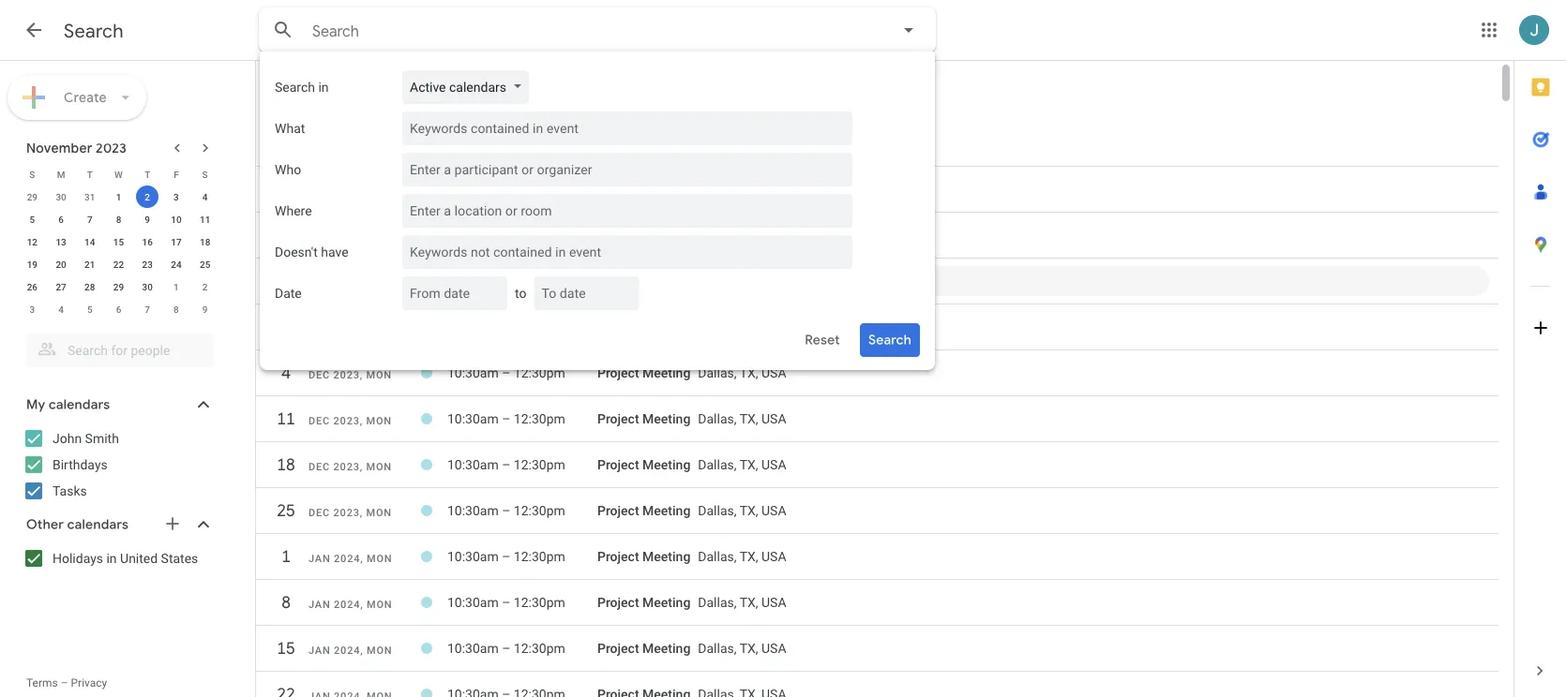 Task type: vqa. For each thing, say whether or not it's contained in the screenshot.


Task type: describe. For each thing, give the bounding box(es) containing it.
project meeting dallas, tx, usa for 4
[[597, 365, 786, 381]]

10:30am – 12:30pm for 8
[[447, 595, 565, 611]]

dec 2023 , mon for 25
[[309, 507, 392, 519]]

usa for 4
[[761, 365, 786, 381]]

28
[[84, 281, 95, 293]]

my calendars button
[[4, 390, 233, 420]]

project meeting button for 18
[[597, 457, 691, 473]]

30 row group
[[256, 67, 1499, 167]]

To date text field
[[541, 277, 624, 310]]

18 link
[[269, 448, 303, 482]]

dallas, for 1
[[698, 549, 737, 565]]

8 link
[[269, 586, 303, 620]]

project for 20
[[597, 274, 639, 289]]

dallas, inside 30 'row group'
[[698, 106, 737, 121]]

project meeting dallas, tx, usa inside 30 'row group'
[[597, 106, 786, 121]]

search image
[[264, 11, 302, 49]]

0 horizontal spatial 7
[[87, 214, 92, 225]]

privacy
[[71, 677, 107, 690]]

1 vertical spatial 5
[[87, 304, 92, 315]]

december 9 element
[[194, 298, 216, 321]]

Search text field
[[312, 22, 845, 41]]

10:30am inside 30 'row group'
[[447, 106, 499, 121]]

grid containing 30
[[256, 61, 1499, 698]]

cell for "10:30am – 12:30pm" cell within the 8 row
[[597, 588, 1489, 618]]

12:30pm for 13
[[514, 228, 565, 243]]

10:30am – 12:30pm cell for 15
[[447, 634, 597, 664]]

dec for 11
[[309, 415, 330, 427]]

usa for 18
[[761, 457, 786, 473]]

11 for '11' element
[[200, 214, 210, 225]]

23 element
[[136, 253, 159, 276]]

25 for 25 element
[[200, 259, 210, 270]]

project meeting button for 6
[[597, 182, 691, 197]]

dec 2023 , mon for 18
[[309, 461, 392, 473]]

w
[[114, 169, 123, 180]]

terms link
[[26, 677, 58, 690]]

row containing s
[[18, 163, 219, 186]]

my calendars
[[26, 397, 110, 414]]

states
[[161, 551, 198, 566]]

usa inside 30 'row group'
[[761, 106, 786, 121]]

project meeting button inside 30 'row group'
[[597, 106, 691, 121]]

john smith
[[53, 431, 119, 446]]

10 – 11am
[[447, 76, 511, 91]]

6 for december 6 "element"
[[116, 304, 121, 315]]

19 element
[[21, 253, 43, 276]]

usa for 11
[[761, 411, 786, 427]]

8 row
[[256, 586, 1499, 629]]

2 for 2 – 4pm
[[447, 136, 455, 151]]

project meeting button for 4
[[597, 365, 691, 381]]

2 – 4pm cell
[[447, 128, 597, 158]]

jan for 1
[[309, 553, 331, 565]]

10:30am – 12:30pm cell inside 30 'row group'
[[447, 98, 597, 128]]

dec for 4
[[309, 369, 330, 381]]

18 for 18 element
[[200, 236, 210, 248]]

doesn't have
[[275, 244, 349, 260]]

my calendars list
[[4, 424, 233, 506]]

2 s from the left
[[202, 169, 208, 180]]

dallas, for 6
[[698, 182, 737, 197]]

25 row
[[256, 494, 1499, 537]]

project meeting dallas, tx, usa for 8
[[597, 595, 786, 611]]

dec 2023 , mon for 11
[[309, 415, 392, 427]]

18 element
[[194, 231, 216, 253]]

, for 11
[[360, 415, 363, 427]]

mon for 11
[[366, 415, 392, 427]]

dec for 18
[[309, 461, 330, 473]]

4 row
[[256, 356, 1499, 399]]

project meeting button for 25
[[597, 503, 691, 519]]

2023 inside '11' row
[[333, 415, 360, 427]]

1 row
[[256, 540, 1499, 583]]

oct 2023
[[309, 80, 360, 91]]

project meeting dallas, tx, usa for 6
[[597, 182, 786, 197]]

13 element
[[50, 231, 72, 253]]

cell for "10:30am – 12:30pm" cell in the 15 row
[[597, 634, 1489, 664]]

1 link
[[269, 540, 303, 574]]

jan 2024 , mon for 15
[[309, 645, 392, 657]]

13 link
[[269, 219, 303, 252]]

10:30am for 6
[[447, 182, 499, 197]]

30 row
[[256, 67, 1499, 110]]

dallas, for 18
[[698, 457, 737, 473]]

dallas, for 15
[[698, 641, 737, 657]]

20 for 20 link
[[276, 271, 294, 292]]

october 30 element
[[50, 186, 72, 208]]

tx, for 4
[[740, 365, 758, 381]]

10:30am for 25
[[447, 503, 499, 519]]

10:30am for 13
[[447, 228, 499, 243]]

19
[[27, 259, 38, 270]]

1 project from the top
[[597, 106, 639, 121]]

row containing 3
[[18, 298, 219, 321]]

row group containing 29
[[18, 186, 219, 321]]

doesn't
[[275, 244, 318, 260]]

25 element
[[194, 253, 216, 276]]

10:30am – 12:30pm cell for 11
[[447, 404, 597, 434]]

4 for 4 link
[[281, 362, 290, 384]]

add other calendars image
[[163, 515, 182, 534]]

12:30pm for 6
[[514, 182, 565, 197]]

24
[[171, 259, 182, 270]]

other
[[26, 517, 64, 534]]

dallas, for 11
[[698, 411, 737, 427]]

12:30pm for 1
[[514, 549, 565, 565]]

10 for 10 – 11am
[[447, 76, 462, 91]]

oct
[[309, 80, 330, 91]]

14
[[84, 236, 95, 248]]

united
[[120, 551, 158, 566]]

other calendars button
[[4, 510, 233, 540]]

– for 13
[[502, 228, 511, 243]]

10:30am – 12:30pm for 13
[[447, 228, 565, 243]]

15 for 15 'element'
[[113, 236, 124, 248]]

2023 inside '18' row
[[333, 461, 360, 473]]

10:30am for 18
[[447, 457, 499, 473]]

2 t from the left
[[145, 169, 150, 180]]

2023 up w
[[96, 140, 127, 157]]

12:30pm for 8
[[514, 595, 565, 611]]

project button
[[597, 136, 639, 151]]

10:30am for 8
[[447, 595, 499, 611]]

project meeting dallas, tx, usa for 18
[[597, 457, 786, 473]]

Keywords contained in event text field
[[410, 112, 837, 145]]

8 for 8 link
[[281, 592, 290, 614]]

21 element
[[79, 253, 101, 276]]

20 link
[[269, 264, 303, 298]]

meeting for 20
[[642, 274, 691, 289]]

, for 4
[[360, 369, 363, 381]]

12:30pm inside 30 'row group'
[[514, 106, 565, 121]]

project for 15
[[597, 641, 639, 657]]

2 cell
[[133, 186, 162, 208]]

project meeting dallas, tx, usa for 11
[[597, 411, 786, 427]]

2023 inside 30 row
[[334, 80, 360, 91]]

holidays
[[53, 551, 103, 566]]

tx, for 11
[[740, 411, 758, 427]]

2 – 4pm
[[447, 136, 496, 151]]

13 for 13 link
[[276, 225, 294, 246]]

24 element
[[165, 253, 187, 276]]

1 vertical spatial 3
[[30, 304, 35, 315]]

who
[[275, 162, 301, 177]]

30 for the october 30 element
[[56, 191, 66, 203]]

active
[[410, 79, 446, 95]]

john
[[53, 431, 82, 446]]

to
[[515, 286, 526, 301]]

12:30pm for 4
[[514, 365, 565, 381]]

project meeting dallas, tx, usa for 13
[[597, 228, 786, 243]]

2, today element
[[136, 186, 159, 208]]

row containing 19
[[18, 253, 219, 276]]

27 element
[[50, 276, 72, 298]]

project for 6
[[597, 182, 639, 197]]

7 inside 'element'
[[145, 304, 150, 315]]

14 element
[[79, 231, 101, 253]]

row containing 29
[[18, 186, 219, 208]]

0 horizontal spatial 5
[[30, 214, 35, 225]]

1 vertical spatial 6
[[58, 214, 64, 225]]

16 element
[[136, 231, 159, 253]]

6 link
[[269, 173, 303, 206]]

10 element
[[165, 208, 187, 231]]

tx, for 6
[[740, 182, 758, 197]]

10:30am – 12:30pm for 6
[[447, 182, 565, 197]]

10:30am – 12:30pm cell for 20
[[447, 266, 597, 296]]

december 7 element
[[136, 298, 159, 321]]

december 8 element
[[165, 298, 187, 321]]

row containing 26
[[18, 276, 219, 298]]

meeting inside 30 'row group'
[[642, 106, 691, 121]]

12:30pm for 15
[[514, 641, 565, 657]]

search heading
[[64, 19, 124, 43]]

– inside cell
[[458, 136, 467, 151]]

From date text field
[[410, 277, 492, 310]]

25 for 25 link
[[276, 500, 294, 522]]

, for 15
[[360, 645, 363, 657]]

11 for the 11 link
[[276, 408, 294, 430]]

dallas, for 8
[[698, 595, 737, 611]]

13 for 13 element
[[56, 236, 66, 248]]



Task type: locate. For each thing, give the bounding box(es) containing it.
dec 2023 , mon right 4 link
[[309, 369, 392, 381]]

8 up 15 'element'
[[116, 214, 121, 225]]

1 tx, from the top
[[740, 106, 758, 121]]

25 inside 25 element
[[200, 259, 210, 270]]

smith
[[85, 431, 119, 446]]

search right go back icon
[[64, 19, 124, 43]]

tx, inside 1 row
[[740, 549, 758, 565]]

dec right '18' link
[[309, 461, 330, 473]]

4 tx, from the top
[[740, 274, 758, 289]]

7 usa from the top
[[761, 457, 786, 473]]

search in
[[275, 79, 329, 95]]

row
[[18, 163, 219, 186], [18, 186, 219, 208], [18, 208, 219, 231], [18, 231, 219, 253], [18, 253, 219, 276], [18, 276, 219, 298], [18, 298, 219, 321], [256, 312, 1499, 342], [256, 678, 1499, 698]]

birthdays
[[53, 457, 108, 473]]

2 vertical spatial 2024
[[334, 645, 360, 657]]

none search field containing search in
[[259, 8, 936, 370]]

, right 1 link
[[360, 553, 363, 565]]

5 dallas, from the top
[[698, 365, 737, 381]]

Enter a participant or organizer text field
[[410, 153, 837, 187]]

4 for 'december 4' element at the top left of page
[[58, 304, 64, 315]]

10 10:30am – 12:30pm from the top
[[447, 595, 565, 611]]

11 row
[[256, 402, 1499, 445]]

4 12:30pm from the top
[[514, 274, 565, 289]]

2 jan 2024 , mon from the top
[[309, 599, 392, 611]]

8 down 1 link
[[281, 592, 290, 614]]

– for 30
[[465, 76, 474, 91]]

11
[[200, 214, 210, 225], [276, 408, 294, 430]]

10:30am – 12:30pm inside 20 row
[[447, 274, 565, 289]]

3
[[174, 191, 179, 203], [30, 304, 35, 315]]

1 down w
[[116, 191, 121, 203]]

tx, for 15
[[740, 641, 758, 657]]

project for 11
[[597, 411, 639, 427]]

9 project meeting dallas, tx, usa from the top
[[597, 549, 786, 565]]

10:30am – 12:30pm inside '11' row
[[447, 411, 565, 427]]

m
[[57, 169, 65, 180]]

11 link
[[269, 402, 303, 436]]

2 horizontal spatial 6
[[281, 179, 290, 200]]

4 inside 4 link
[[281, 362, 290, 384]]

1 vertical spatial 2024
[[334, 599, 360, 611]]

6
[[281, 179, 290, 200], [58, 214, 64, 225], [116, 304, 121, 315]]

7 dallas, from the top
[[698, 457, 737, 473]]

2
[[447, 136, 455, 151], [145, 191, 150, 203], [202, 281, 208, 293]]

cell for "10:30am – 12:30pm" cell in 4 row
[[597, 358, 1489, 388]]

1 vertical spatial 30
[[56, 191, 66, 203]]

10:30am – 12:30pm cell inside 20 row
[[447, 266, 597, 296]]

search up what
[[275, 79, 315, 95]]

4 up '11' element
[[202, 191, 208, 203]]

1 horizontal spatial 11
[[276, 408, 294, 430]]

10:30am for 11
[[447, 411, 499, 427]]

15 link
[[269, 632, 303, 666]]

18 down '11' element
[[200, 236, 210, 248]]

6 12:30pm from the top
[[514, 411, 565, 427]]

6 10:30am from the top
[[447, 411, 499, 427]]

9 10:30am – 12:30pm from the top
[[447, 549, 565, 565]]

nov 2023
[[309, 232, 362, 243]]

26 element
[[21, 276, 43, 298]]

9 usa from the top
[[761, 549, 786, 565]]

0 horizontal spatial 2
[[145, 191, 150, 203]]

search options image
[[890, 11, 927, 49]]

15 row
[[256, 632, 1499, 675]]

20 down doesn't
[[276, 271, 294, 292]]

6 10:30am – 12:30pm cell from the top
[[447, 404, 597, 434]]

3 down 26 element
[[30, 304, 35, 315]]

calendars for active calendars
[[449, 79, 506, 95]]

0 horizontal spatial 8
[[116, 214, 121, 225]]

project meeting button inside 13 row
[[597, 228, 691, 243]]

0 horizontal spatial 3
[[30, 304, 35, 315]]

date
[[275, 286, 302, 301]]

8 down december 1 element
[[174, 304, 179, 315]]

17 element
[[165, 231, 187, 253]]

3 jan from the top
[[309, 645, 331, 657]]

1 10:30am – 12:30pm from the top
[[447, 106, 565, 121]]

, inside 8 row
[[360, 599, 363, 611]]

other calendars
[[26, 517, 129, 534]]

cell inside 20 row
[[597, 266, 1489, 296]]

4 meeting from the top
[[642, 274, 691, 289]]

4 10:30am – 12:30pm cell from the top
[[447, 266, 597, 296]]

0 horizontal spatial s
[[29, 169, 35, 180]]

2 inside cell
[[145, 191, 150, 203]]

1 horizontal spatial 7
[[145, 304, 150, 315]]

10:30am – 12:30pm inside 30 'row group'
[[447, 106, 565, 121]]

dallas, inside 25 row
[[698, 503, 737, 519]]

11 up 18 element
[[200, 214, 210, 225]]

30 down m
[[56, 191, 66, 203]]

1 t from the left
[[87, 169, 93, 180]]

2 vertical spatial jan
[[309, 645, 331, 657]]

0 vertical spatial search
[[64, 19, 124, 43]]

2 vertical spatial 6
[[116, 304, 121, 315]]

project for 1
[[597, 549, 639, 565]]

12:30pm inside 4 row
[[514, 365, 565, 381]]

7
[[87, 214, 92, 225], [145, 304, 150, 315]]

1 horizontal spatial 29
[[113, 281, 124, 293]]

december 1 element
[[165, 276, 187, 298]]

1 horizontal spatial 4
[[202, 191, 208, 203]]

4 down "27" element
[[58, 304, 64, 315]]

2 vertical spatial 30
[[142, 281, 153, 293]]

5 usa from the top
[[761, 365, 786, 381]]

dec 2023 , mon right 25 link
[[309, 507, 392, 519]]

12:30pm inside 13 row
[[514, 228, 565, 243]]

dallas, for 20
[[698, 274, 737, 289]]

0 horizontal spatial t
[[87, 169, 93, 180]]

project
[[597, 106, 639, 121], [597, 136, 639, 151], [597, 182, 639, 197], [597, 228, 639, 243], [597, 274, 639, 289], [597, 365, 639, 381], [597, 411, 639, 427], [597, 457, 639, 473], [597, 503, 639, 519], [597, 549, 639, 565], [597, 595, 639, 611], [597, 641, 639, 657]]

None search field
[[259, 8, 936, 370]]

10:30am – 12:30pm inside 8 row
[[447, 595, 565, 611]]

search for search in
[[275, 79, 315, 95]]

tx, for 8
[[740, 595, 758, 611]]

6 down 29 'element'
[[116, 304, 121, 315]]

10:30am – 12:30pm inside 4 row
[[447, 365, 565, 381]]

13 row
[[256, 219, 1499, 262]]

29 element
[[107, 276, 130, 298]]

2023 inside 13 row
[[335, 232, 362, 243]]

1 horizontal spatial 2
[[202, 281, 208, 293]]

9 tx, from the top
[[740, 549, 758, 565]]

2 project from the top
[[597, 136, 639, 151]]

0 vertical spatial 10
[[447, 76, 462, 91]]

12 element
[[21, 231, 43, 253]]

project inside 8 row
[[597, 595, 639, 611]]

1 horizontal spatial 15
[[276, 638, 294, 660]]

terms – privacy
[[26, 677, 107, 690]]

cell inside 13 row
[[597, 220, 1489, 250]]

meeting inside '11' row
[[642, 411, 691, 427]]

dallas, inside 15 row
[[698, 641, 737, 657]]

2 10:30am – 12:30pm cell from the top
[[447, 174, 597, 204]]

row group
[[18, 186, 219, 321]]

1 horizontal spatial 10
[[447, 76, 462, 91]]

7 down october 31 element
[[87, 214, 92, 225]]

1 jan from the top
[[309, 553, 331, 565]]

dec 2023 , mon inside '18' row
[[309, 461, 392, 473]]

t
[[87, 169, 93, 180], [145, 169, 150, 180]]

6 down who
[[281, 179, 290, 200]]

4 link
[[269, 356, 303, 390]]

jan 2024 , mon inside 1 row
[[309, 553, 392, 565]]

1 vertical spatial 1
[[174, 281, 179, 293]]

2 vertical spatial 8
[[281, 592, 290, 614]]

dec right the 11 link
[[309, 415, 330, 427]]

0 vertical spatial 2
[[447, 136, 455, 151]]

17
[[171, 236, 182, 248]]

9 down december 2 'element'
[[202, 304, 208, 315]]

– for 20
[[502, 274, 511, 289]]

0 horizontal spatial 18
[[200, 236, 210, 248]]

in left 'united'
[[106, 551, 117, 566]]

1 vertical spatial jan
[[309, 599, 331, 611]]

16
[[142, 236, 153, 248]]

cell inside '11' row
[[597, 404, 1489, 434]]

10:30am for 15
[[447, 641, 499, 657]]

1 project meeting button from the top
[[597, 106, 691, 121]]

0 vertical spatial jan 2024 , mon
[[309, 553, 392, 565]]

9
[[145, 214, 150, 225], [202, 304, 208, 315]]

meeting for 15
[[642, 641, 691, 657]]

dec right 25 link
[[309, 507, 330, 519]]

calendars right active at the left of page
[[449, 79, 506, 95]]

jan right 8 link
[[309, 599, 331, 611]]

, right '18' link
[[360, 461, 363, 473]]

0 horizontal spatial 20
[[56, 259, 66, 270]]

1 vertical spatial 7
[[145, 304, 150, 315]]

0 horizontal spatial 1
[[116, 191, 121, 203]]

15
[[113, 236, 124, 248], [276, 638, 294, 660]]

cell for 10 – 11am cell
[[597, 68, 1489, 98]]

10:30am – 12:30pm inside 1 row
[[447, 549, 565, 565]]

–
[[465, 76, 474, 91], [502, 106, 511, 121], [458, 136, 467, 151], [502, 182, 511, 197], [502, 228, 511, 243], [502, 274, 511, 289], [502, 365, 511, 381], [502, 411, 511, 427], [502, 457, 511, 473], [502, 503, 511, 519], [502, 549, 511, 565], [502, 595, 511, 611], [502, 641, 511, 657], [61, 677, 68, 690]]

create button
[[8, 75, 146, 120]]

cell inside '18' row
[[597, 450, 1489, 480]]

5 10:30am – 12:30pm from the top
[[447, 365, 565, 381]]

project inside '18' row
[[597, 457, 639, 473]]

2023 inside 25 row
[[333, 507, 360, 519]]

december 4 element
[[50, 298, 72, 321]]

jan 2024 , mon inside 8 row
[[309, 599, 392, 611]]

8 12:30pm from the top
[[514, 503, 565, 519]]

usa inside 20 row
[[761, 274, 786, 289]]

go back image
[[23, 19, 45, 41]]

1 down 25 link
[[281, 546, 290, 568]]

dec 2023 , mon right the 11 link
[[309, 415, 392, 427]]

Search for people text field
[[38, 334, 203, 368]]

1 10:30am – 12:30pm cell from the top
[[447, 98, 597, 128]]

calendars inside dropdown button
[[49, 397, 110, 414]]

0 horizontal spatial 15
[[113, 236, 124, 248]]

27
[[56, 281, 66, 293]]

usa for 13
[[761, 228, 786, 243]]

, for 25
[[360, 507, 363, 519]]

7 12:30pm from the top
[[514, 457, 565, 473]]

meeting for 8
[[642, 595, 691, 611]]

1 horizontal spatial 13
[[276, 225, 294, 246]]

jan 2024 , mon for 8
[[309, 599, 392, 611]]

terms
[[26, 677, 58, 690]]

10:30am – 12:30pm cell for 8
[[447, 588, 597, 618]]

meeting inside the 6 row
[[642, 182, 691, 197]]

10:30am – 12:30pm cell inside 8 row
[[447, 588, 597, 618]]

dec
[[309, 369, 330, 381], [309, 415, 330, 427], [309, 461, 330, 473], [309, 507, 330, 519]]

search inside search field
[[275, 79, 315, 95]]

1 vertical spatial in
[[106, 551, 117, 566]]

1 horizontal spatial 8
[[174, 304, 179, 315]]

dallas, inside 20 row
[[698, 274, 737, 289]]

9 dallas, from the top
[[698, 549, 737, 565]]

1 up december 8 element
[[174, 281, 179, 293]]

mon right '18' link
[[366, 461, 392, 473]]

8 for december 8 element
[[174, 304, 179, 315]]

0 horizontal spatial 29
[[27, 191, 38, 203]]

row containing 5
[[18, 208, 219, 231]]

10:30am
[[447, 106, 499, 121], [447, 182, 499, 197], [447, 228, 499, 243], [447, 274, 499, 289], [447, 365, 499, 381], [447, 411, 499, 427], [447, 457, 499, 473], [447, 503, 499, 519], [447, 549, 499, 565], [447, 595, 499, 611], [447, 641, 499, 657]]

, right 15 link
[[360, 645, 363, 657]]

in
[[318, 79, 329, 95], [106, 551, 117, 566]]

2 vertical spatial jan 2024 , mon
[[309, 645, 392, 657]]

december 6 element
[[107, 298, 130, 321]]

0 vertical spatial 4
[[202, 191, 208, 203]]

0 vertical spatial 8
[[116, 214, 121, 225]]

project for 18
[[597, 457, 639, 473]]

jan 2024 , mon for 1
[[309, 553, 392, 565]]

5 down october 29 element at the left
[[30, 214, 35, 225]]

5 meeting from the top
[[642, 365, 691, 381]]

18 down the 11 link
[[276, 454, 294, 476]]

1 horizontal spatial 1
[[174, 281, 179, 293]]

project meeting dallas, tx, usa for 25
[[597, 503, 786, 519]]

project meeting dallas, tx, usa inside 8 row
[[597, 595, 786, 611]]

, right 8 link
[[360, 599, 363, 611]]

project inside 13 row
[[597, 228, 639, 243]]

5 project meeting dallas, tx, usa from the top
[[597, 365, 786, 381]]

2024 for 1
[[334, 553, 360, 565]]

mon right the 11 link
[[366, 415, 392, 427]]

jan 2024 , mon right 8 link
[[309, 599, 392, 611]]

1 for december 1 element
[[174, 281, 179, 293]]

None search field
[[0, 326, 233, 368]]

in for holidays
[[106, 551, 117, 566]]

7 10:30am from the top
[[447, 457, 499, 473]]

1 10:30am from the top
[[447, 106, 499, 121]]

2024 right 15 link
[[334, 645, 360, 657]]

dec right 4 link
[[309, 369, 330, 381]]

s up october 29 element at the left
[[29, 169, 35, 180]]

2023 up have
[[335, 232, 362, 243]]

jan right 1 link
[[309, 553, 331, 565]]

where
[[275, 203, 312, 219]]

11 tx, from the top
[[740, 641, 758, 657]]

project inside 1 row
[[597, 549, 639, 565]]

2024 right 8 link
[[334, 599, 360, 611]]

– inside 25 row
[[502, 503, 511, 519]]

21
[[84, 259, 95, 270]]

10:30am – 12:30pm for 1
[[447, 549, 565, 565]]

13 down 'where'
[[276, 225, 294, 246]]

9 project meeting button from the top
[[597, 549, 691, 565]]

project meeting button inside 1 row
[[597, 549, 691, 565]]

10 tx, from the top
[[740, 595, 758, 611]]

project for 25
[[597, 503, 639, 519]]

cell for "10:30am – 12:30pm" cell in 13 row
[[597, 220, 1489, 250]]

cell for "10:30am – 12:30pm" cell in the 6 row
[[597, 174, 1489, 204]]

10:30am – 12:30pm cell inside 4 row
[[447, 358, 597, 388]]

5 down 28 element
[[87, 304, 92, 315]]

20 inside row
[[276, 271, 294, 292]]

grid
[[256, 61, 1499, 698]]

tx, inside '18' row
[[740, 457, 758, 473]]

9 up 16 element
[[145, 214, 150, 225]]

22
[[113, 259, 124, 270]]

7 project meeting button from the top
[[597, 457, 691, 473]]

project meeting dallas, tx, usa for 20
[[597, 274, 786, 289]]

4 project from the top
[[597, 228, 639, 243]]

1 horizontal spatial 6
[[116, 304, 121, 315]]

cell
[[597, 68, 1489, 98], [597, 98, 1489, 128], [597, 174, 1489, 204], [597, 220, 1489, 250], [597, 266, 1489, 296], [447, 312, 597, 342], [597, 312, 1489, 342], [597, 358, 1489, 388], [597, 404, 1489, 434], [597, 450, 1489, 480], [597, 496, 1489, 526], [597, 542, 1489, 572], [597, 588, 1489, 618], [597, 634, 1489, 664], [447, 680, 597, 698], [597, 680, 1489, 698]]

25 link
[[269, 494, 303, 528]]

project meeting button for 20
[[597, 274, 691, 289]]

0 horizontal spatial 30
[[56, 191, 66, 203]]

– for 4
[[502, 365, 511, 381]]

calendars up holidays
[[67, 517, 129, 534]]

2 horizontal spatial 4
[[281, 362, 290, 384]]

10:30am inside 15 row
[[447, 641, 499, 657]]

9 10:30am – 12:30pm cell from the top
[[447, 542, 597, 572]]

10 – 11am cell
[[447, 68, 597, 98]]

1 dallas, from the top
[[698, 106, 737, 121]]

6 project meeting dallas, tx, usa from the top
[[597, 411, 786, 427]]

december 3 element
[[21, 298, 43, 321]]

– for 18
[[502, 457, 511, 473]]

t up october 31 element
[[87, 169, 93, 180]]

20 element
[[50, 253, 72, 276]]

– for 8
[[502, 595, 511, 611]]

10:30am – 12:30pm cell inside 15 row
[[447, 634, 597, 664]]

– inside '11' row
[[502, 411, 511, 427]]

12:30pm
[[514, 106, 565, 121], [514, 182, 565, 197], [514, 228, 565, 243], [514, 274, 565, 289], [514, 365, 565, 381], [514, 411, 565, 427], [514, 457, 565, 473], [514, 503, 565, 519], [514, 549, 565, 565], [514, 595, 565, 611], [514, 641, 565, 657]]

30 link
[[269, 67, 303, 100]]

6 tx, from the top
[[740, 411, 758, 427]]

18 inside november 2023 "grid"
[[200, 236, 210, 248]]

5 project from the top
[[597, 274, 639, 289]]

10:30am – 12:30pm cell for 4
[[447, 358, 597, 388]]

project meeting dallas, tx, usa inside 25 row
[[597, 503, 786, 519]]

november 2023 grid
[[18, 163, 219, 321]]

1 project meeting dallas, tx, usa from the top
[[597, 106, 786, 121]]

meeting inside 1 row
[[642, 549, 691, 565]]

11am
[[477, 76, 511, 91]]

11 project from the top
[[597, 595, 639, 611]]

row containing 12
[[18, 231, 219, 253]]

meeting inside 20 row
[[642, 274, 691, 289]]

2 vertical spatial calendars
[[67, 517, 129, 534]]

, inside 25 row
[[360, 507, 363, 519]]

1 vertical spatial 9
[[202, 304, 208, 315]]

12:30pm inside 8 row
[[514, 595, 565, 611]]

2023 inside 4 row
[[333, 369, 360, 381]]

meeting inside 8 row
[[642, 595, 691, 611]]

project inside 15 row
[[597, 641, 639, 657]]

4 dec 2023 , mon from the top
[[309, 507, 392, 519]]

10 for 10
[[171, 214, 182, 225]]

1 vertical spatial 15
[[276, 638, 294, 660]]

3 project meeting dallas, tx, usa from the top
[[597, 228, 786, 243]]

6 inside row
[[281, 179, 290, 200]]

2 project meeting dallas, tx, usa from the top
[[597, 182, 786, 197]]

2 vertical spatial 4
[[281, 362, 290, 384]]

8 project meeting button from the top
[[597, 503, 691, 519]]

0 vertical spatial calendars
[[449, 79, 506, 95]]

1
[[116, 191, 121, 203], [174, 281, 179, 293], [281, 546, 290, 568]]

6 dallas, from the top
[[698, 411, 737, 427]]

2024 for 15
[[334, 645, 360, 657]]

november
[[26, 140, 92, 157]]

0 vertical spatial 7
[[87, 214, 92, 225]]

7 meeting from the top
[[642, 457, 691, 473]]

dec 2023 , mon inside 25 row
[[309, 507, 392, 519]]

25 down '18' link
[[276, 500, 294, 522]]

15 inside 'element'
[[113, 236, 124, 248]]

2 horizontal spatial 8
[[281, 592, 290, 614]]

30 element
[[136, 276, 159, 298]]

mon for 15
[[367, 645, 392, 657]]

10:30am – 12:30pm
[[447, 106, 565, 121], [447, 182, 565, 197], [447, 228, 565, 243], [447, 274, 565, 289], [447, 365, 565, 381], [447, 411, 565, 427], [447, 457, 565, 473], [447, 503, 565, 519], [447, 549, 565, 565], [447, 595, 565, 611], [447, 641, 565, 657]]

12:30pm inside 15 row
[[514, 641, 565, 657]]

10 right active at the left of page
[[447, 76, 462, 91]]

1 horizontal spatial search
[[275, 79, 315, 95]]

cell for "10:30am – 12:30pm" cell inside 20 row
[[597, 266, 1489, 296]]

2 12:30pm from the top
[[514, 182, 565, 197]]

0 vertical spatial 3
[[174, 191, 179, 203]]

11 up '18' link
[[276, 408, 294, 430]]

project meeting button for 15
[[597, 641, 691, 657]]

what
[[275, 121, 305, 136]]

1 vertical spatial 4
[[58, 304, 64, 315]]

4 project meeting dallas, tx, usa from the top
[[597, 274, 786, 289]]

, for 8
[[360, 599, 363, 611]]

25 inside 25 link
[[276, 500, 294, 522]]

29 for 29 'element'
[[113, 281, 124, 293]]

mon right 8 link
[[367, 599, 392, 611]]

13 up "20" element
[[56, 236, 66, 248]]

10:30am – 12:30pm for 20
[[447, 274, 565, 289]]

meeting
[[642, 106, 691, 121], [642, 182, 691, 197], [642, 228, 691, 243], [642, 274, 691, 289], [642, 365, 691, 381], [642, 411, 691, 427], [642, 457, 691, 473], [642, 503, 691, 519], [642, 549, 691, 565], [642, 595, 691, 611], [642, 641, 691, 657]]

5 project meeting button from the top
[[597, 365, 691, 381]]

22 element
[[107, 253, 130, 276]]

25 down 18 element
[[200, 259, 210, 270]]

4 dec from the top
[[309, 507, 330, 519]]

1 vertical spatial 8
[[174, 304, 179, 315]]

10 project meeting dallas, tx, usa from the top
[[597, 595, 786, 611]]

1 vertical spatial 2
[[145, 191, 150, 203]]

1 dec 2023 , mon from the top
[[309, 369, 392, 381]]

3 jan 2024 , mon from the top
[[309, 645, 392, 657]]

usa inside 15 row
[[761, 641, 786, 657]]

2024 right 1 link
[[334, 553, 360, 565]]

18 row
[[256, 448, 1499, 491]]

6 row
[[256, 173, 1499, 216]]

0 vertical spatial 5
[[30, 214, 35, 225]]

calendars up john smith
[[49, 397, 110, 414]]

12:30pm for 11
[[514, 411, 565, 427]]

dallas, for 4
[[698, 365, 737, 381]]

november 2023
[[26, 140, 127, 157]]

10:30am inside 13 row
[[447, 228, 499, 243]]

meeting for 1
[[642, 549, 691, 565]]

28 element
[[79, 276, 101, 298]]

0 vertical spatial 30
[[276, 73, 294, 94]]

10:30am – 12:30pm cell
[[447, 98, 597, 128], [447, 174, 597, 204], [447, 220, 597, 250], [447, 266, 597, 296], [447, 358, 597, 388], [447, 404, 597, 434], [447, 450, 597, 480], [447, 496, 597, 526], [447, 542, 597, 572], [447, 588, 597, 618], [447, 634, 597, 664]]

cell inside 25 row
[[597, 496, 1489, 526]]

11 10:30am – 12:30pm from the top
[[447, 641, 565, 657]]

12:30pm for 18
[[514, 457, 565, 473]]

30 inside 30 element
[[142, 281, 153, 293]]

1 vertical spatial 25
[[276, 500, 294, 522]]

3 10:30am – 12:30pm cell from the top
[[447, 220, 597, 250]]

15 for 15 link
[[276, 638, 294, 660]]

jan 2024 , mon right 1 link
[[309, 553, 392, 565]]

3 10:30am – 12:30pm from the top
[[447, 228, 565, 243]]

20 for "20" element
[[56, 259, 66, 270]]

3 2024 from the top
[[334, 645, 360, 657]]

0 vertical spatial jan
[[309, 553, 331, 565]]

2 dec from the top
[[309, 415, 330, 427]]

jan 2024 , mon right 15 link
[[309, 645, 392, 657]]

project meeting button for 1
[[597, 549, 691, 565]]

6 up 13 element
[[58, 214, 64, 225]]

t up 2 cell
[[145, 169, 150, 180]]

1 horizontal spatial 18
[[276, 454, 294, 476]]

9 project from the top
[[597, 503, 639, 519]]

1 vertical spatial 29
[[113, 281, 124, 293]]

1 vertical spatial jan 2024 , mon
[[309, 599, 392, 611]]

dallas, inside '18' row
[[698, 457, 737, 473]]

3 usa from the top
[[761, 228, 786, 243]]

create
[[64, 89, 107, 106]]

7 project from the top
[[597, 411, 639, 427]]

0 horizontal spatial 11
[[200, 214, 210, 225]]

dallas, inside 4 row
[[698, 365, 737, 381]]

6 10:30am – 12:30pm from the top
[[447, 411, 565, 427]]

december 2 element
[[194, 276, 216, 298]]

1 meeting from the top
[[642, 106, 691, 121]]

– for 1
[[502, 549, 511, 565]]

0 vertical spatial 25
[[200, 259, 210, 270]]

jan
[[309, 553, 331, 565], [309, 599, 331, 611], [309, 645, 331, 657]]

0 horizontal spatial 9
[[145, 214, 150, 225]]

tx,
[[740, 106, 758, 121], [740, 182, 758, 197], [740, 228, 758, 243], [740, 274, 758, 289], [740, 365, 758, 381], [740, 411, 758, 427], [740, 457, 758, 473], [740, 503, 758, 519], [740, 549, 758, 565], [740, 595, 758, 611], [740, 641, 758, 657]]

10:30am inside '18' row
[[447, 457, 499, 473]]

mon for 4
[[366, 369, 392, 381]]

2 dallas, from the top
[[698, 182, 737, 197]]

8 dallas, from the top
[[698, 503, 737, 519]]

, right the 11 link
[[360, 415, 363, 427]]

20 row
[[256, 264, 1499, 308]]

18
[[200, 236, 210, 248], [276, 454, 294, 476]]

30 for 30 link
[[276, 73, 294, 94]]

11 meeting from the top
[[642, 641, 691, 657]]

0 horizontal spatial 13
[[56, 236, 66, 248]]

tx, for 13
[[740, 228, 758, 243]]

10:30am for 1
[[447, 549, 499, 565]]

1 horizontal spatial s
[[202, 169, 208, 180]]

cell inside 8 row
[[597, 588, 1489, 618]]

s right f in the top of the page
[[202, 169, 208, 180]]

1 horizontal spatial 30
[[142, 281, 153, 293]]

2 2024 from the top
[[334, 599, 360, 611]]

7 down 30 element
[[145, 304, 150, 315]]

– inside 15 row
[[502, 641, 511, 657]]

10:30am for 4
[[447, 365, 499, 381]]

calendars for other calendars
[[67, 517, 129, 534]]

10:30am – 12:30pm inside the 6 row
[[447, 182, 565, 197]]

1 horizontal spatial 25
[[276, 500, 294, 522]]

1 horizontal spatial t
[[145, 169, 150, 180]]

29 left the october 30 element
[[27, 191, 38, 203]]

project meeting dallas, tx, usa inside 20 row
[[597, 274, 786, 289]]

3 meeting from the top
[[642, 228, 691, 243]]

october 29 element
[[21, 186, 43, 208]]

3 dec 2023 , mon from the top
[[309, 461, 392, 473]]

dallas,
[[698, 106, 737, 121], [698, 182, 737, 197], [698, 228, 737, 243], [698, 274, 737, 289], [698, 365, 737, 381], [698, 411, 737, 427], [698, 457, 737, 473], [698, 503, 737, 519], [698, 549, 737, 565], [698, 595, 737, 611], [698, 641, 737, 657]]

2 vertical spatial 1
[[281, 546, 290, 568]]

meeting inside '18' row
[[642, 457, 691, 473]]

10 project from the top
[[597, 549, 639, 565]]

tab list
[[1515, 61, 1566, 645]]

nov
[[309, 232, 332, 243]]

active calendars
[[410, 79, 506, 95]]

1 horizontal spatial 5
[[87, 304, 92, 315]]

search
[[64, 19, 124, 43], [275, 79, 315, 95]]

1 vertical spatial 10
[[171, 214, 182, 225]]

tx, inside '11' row
[[740, 411, 758, 427]]

10:30am inside 1 row
[[447, 549, 499, 565]]

1 vertical spatial calendars
[[49, 397, 110, 414]]

0 vertical spatial 29
[[27, 191, 38, 203]]

12 project from the top
[[597, 641, 639, 657]]

1 horizontal spatial 3
[[174, 191, 179, 203]]

25
[[200, 259, 210, 270], [276, 500, 294, 522]]

8
[[116, 214, 121, 225], [174, 304, 179, 315], [281, 592, 290, 614]]

0 vertical spatial 18
[[200, 236, 210, 248]]

tx, inside 30 'row group'
[[740, 106, 758, 121]]

project meeting button inside '18' row
[[597, 457, 691, 473]]

20
[[56, 259, 66, 270], [276, 271, 294, 292]]

project meeting button inside the 6 row
[[597, 182, 691, 197]]

2023 right '18' link
[[333, 461, 360, 473]]

tx, inside 13 row
[[740, 228, 758, 243]]

1 horizontal spatial in
[[318, 79, 329, 95]]

tasks
[[53, 483, 87, 499]]

7 10:30am – 12:30pm cell from the top
[[447, 450, 597, 480]]

Enter a location or room text field
[[410, 194, 837, 228]]

12:30pm inside the 6 row
[[514, 182, 565, 197]]

29 for october 29 element at the left
[[27, 191, 38, 203]]

15 element
[[107, 231, 130, 253]]

4pm
[[470, 136, 496, 151]]

– for 15
[[502, 641, 511, 657]]

, right 4 link
[[360, 369, 363, 381]]

0 vertical spatial 1
[[116, 191, 121, 203]]

jan right 15 link
[[309, 645, 331, 657]]

1 2024 from the top
[[334, 553, 360, 565]]

2023 right the 11 link
[[333, 415, 360, 427]]

dec 2023 , mon
[[309, 369, 392, 381], [309, 415, 392, 427], [309, 461, 392, 473], [309, 507, 392, 519]]

11 element
[[194, 208, 216, 231]]

10:30am – 12:30pm for 11
[[447, 411, 565, 427]]

dec 2023 , mon right '18' link
[[309, 461, 392, 473]]

, for 18
[[360, 461, 363, 473]]

0 horizontal spatial 10
[[171, 214, 182, 225]]

11 usa from the top
[[761, 641, 786, 657]]

0 horizontal spatial search
[[64, 19, 124, 43]]

2 jan from the top
[[309, 599, 331, 611]]

2 horizontal spatial 1
[[281, 546, 290, 568]]

8 10:30am – 12:30pm cell from the top
[[447, 496, 597, 526]]

– inside 8 row
[[502, 595, 511, 611]]

5 12:30pm from the top
[[514, 365, 565, 381]]

11 10:30am – 12:30pm cell from the top
[[447, 634, 597, 664]]

f
[[174, 169, 179, 180]]

project meeting button
[[597, 106, 691, 121], [597, 182, 691, 197], [597, 228, 691, 243], [597, 274, 691, 289], [597, 365, 691, 381], [597, 411, 691, 427], [597, 457, 691, 473], [597, 503, 691, 519], [597, 549, 691, 565], [597, 595, 691, 611], [597, 641, 691, 657]]

10:30am inside 25 row
[[447, 503, 499, 519]]

2 10:30am from the top
[[447, 182, 499, 197]]

10:30am – 12:30pm cell for 1
[[447, 542, 597, 572]]

calendars
[[449, 79, 506, 95], [49, 397, 110, 414], [67, 517, 129, 534]]

1 vertical spatial 18
[[276, 454, 294, 476]]

10:30am – 12:30pm cell inside '18' row
[[447, 450, 597, 480]]

mon
[[366, 369, 392, 381], [366, 415, 392, 427], [366, 461, 392, 473], [366, 507, 392, 519], [367, 553, 392, 565], [367, 599, 392, 611], [367, 645, 392, 657]]

october 31 element
[[79, 186, 101, 208]]

10:30am – 12:30pm cell for 6
[[447, 174, 597, 204]]

jan inside 8 row
[[309, 599, 331, 611]]

15 down 8 link
[[276, 638, 294, 660]]

13
[[276, 225, 294, 246], [56, 236, 66, 248]]

5
[[30, 214, 35, 225], [87, 304, 92, 315]]

cell for "10:30am – 12:30pm" cell inside the 25 row
[[597, 496, 1489, 526]]

dec 2023 , mon inside 4 row
[[309, 369, 392, 381]]

mon for 8
[[367, 599, 392, 611]]

26
[[27, 281, 38, 293]]

23
[[142, 259, 153, 270]]

s
[[29, 169, 35, 180], [202, 169, 208, 180]]

10 meeting from the top
[[642, 595, 691, 611]]

1 dec from the top
[[309, 369, 330, 381]]

4
[[202, 191, 208, 203], [58, 304, 64, 315], [281, 362, 290, 384]]

my
[[26, 397, 45, 414]]

7 tx, from the top
[[740, 457, 758, 473]]

have
[[321, 244, 349, 260]]

calendars for my calendars
[[49, 397, 110, 414]]

2 usa from the top
[[761, 182, 786, 197]]

meeting inside 4 row
[[642, 365, 691, 381]]

11 inside grid
[[276, 408, 294, 430]]

0 horizontal spatial 6
[[58, 214, 64, 225]]

8 10:30am from the top
[[447, 503, 499, 519]]

2024 inside 8 row
[[334, 599, 360, 611]]

, right 25 link
[[360, 507, 363, 519]]

30 left oct
[[276, 73, 294, 94]]

15 up the 22
[[113, 236, 124, 248]]

mon right 4 link
[[366, 369, 392, 381]]

10:30am – 12:30pm inside 25 row
[[447, 503, 565, 519]]

meeting for 6
[[642, 182, 691, 197]]

30 inside the october 30 element
[[56, 191, 66, 203]]

in for search
[[318, 79, 329, 95]]

1 s from the left
[[29, 169, 35, 180]]

6 for 6 link
[[281, 179, 290, 200]]

– inside the 6 row
[[502, 182, 511, 197]]

0 horizontal spatial 25
[[200, 259, 210, 270]]

11 10:30am from the top
[[447, 641, 499, 657]]

29 inside 'element'
[[113, 281, 124, 293]]

10:30am – 12:30pm cell inside 25 row
[[447, 496, 597, 526]]

4 usa from the top
[[761, 274, 786, 289]]

jan 2024 , mon
[[309, 553, 392, 565], [309, 599, 392, 611], [309, 645, 392, 657]]

mon right 15 link
[[367, 645, 392, 657]]

4 up the 11 link
[[281, 362, 290, 384]]

usa inside 8 row
[[761, 595, 786, 611]]

0 vertical spatial 2024
[[334, 553, 360, 565]]

2023 right 4 link
[[333, 369, 360, 381]]

10 up 17
[[171, 214, 182, 225]]

12
[[27, 236, 38, 248]]

30 down 23
[[142, 281, 153, 293]]

0 horizontal spatial 4
[[58, 304, 64, 315]]

mon for 1
[[367, 553, 392, 565]]

1 horizontal spatial 20
[[276, 271, 294, 292]]

0 vertical spatial 9
[[145, 214, 150, 225]]

29 down the 22
[[113, 281, 124, 293]]

1 vertical spatial 11
[[276, 408, 294, 430]]

,
[[360, 369, 363, 381], [360, 415, 363, 427], [360, 461, 363, 473], [360, 507, 363, 519], [360, 553, 363, 565], [360, 599, 363, 611], [360, 645, 363, 657]]

Keywords not contained in event text field
[[410, 235, 837, 269]]

10 12:30pm from the top
[[514, 595, 565, 611]]

10:30am – 12:30pm cell for 13
[[447, 220, 597, 250]]

2024
[[334, 553, 360, 565], [334, 599, 360, 611], [334, 645, 360, 657]]

december 5 element
[[79, 298, 101, 321]]

2023
[[334, 80, 360, 91], [96, 140, 127, 157], [335, 232, 362, 243], [333, 369, 360, 381], [333, 415, 360, 427], [333, 461, 360, 473], [333, 507, 360, 519]]

project meeting dallas, tx, usa
[[597, 106, 786, 121], [597, 182, 786, 197], [597, 228, 786, 243], [597, 274, 786, 289], [597, 365, 786, 381], [597, 411, 786, 427], [597, 457, 786, 473], [597, 503, 786, 519], [597, 549, 786, 565], [597, 595, 786, 611], [597, 641, 786, 657]]

3 project from the top
[[597, 182, 639, 197]]

2 horizontal spatial 30
[[276, 73, 294, 94]]

10:30am – 12:30pm for 18
[[447, 457, 565, 473]]

– for 25
[[502, 503, 511, 519]]

holidays in united states
[[53, 551, 198, 566]]

mon right 1 link
[[367, 553, 392, 565]]

3 10:30am from the top
[[447, 228, 499, 243]]

8 inside row
[[281, 592, 290, 614]]

project inside 25 row
[[597, 503, 639, 519]]

20 up 27
[[56, 259, 66, 270]]

2 horizontal spatial 2
[[447, 136, 455, 151]]

3 dallas, from the top
[[698, 228, 737, 243]]

jan for 15
[[309, 645, 331, 657]]

mon right 25 link
[[366, 507, 392, 519]]

31
[[84, 191, 95, 203]]

calendars inside dropdown button
[[67, 517, 129, 534]]

search for search
[[64, 19, 124, 43]]

0 vertical spatial 15
[[113, 236, 124, 248]]

2023 right oct
[[334, 80, 360, 91]]

0 horizontal spatial in
[[106, 551, 117, 566]]

2023 right 25 link
[[333, 507, 360, 519]]

5 10:30am – 12:30pm cell from the top
[[447, 358, 597, 388]]

in right 30 link
[[318, 79, 329, 95]]

privacy link
[[71, 677, 107, 690]]

1 horizontal spatial 9
[[202, 304, 208, 315]]

project meeting button for 11
[[597, 411, 691, 427]]

0 vertical spatial 11
[[200, 214, 210, 225]]

3 down f in the top of the page
[[174, 191, 179, 203]]



